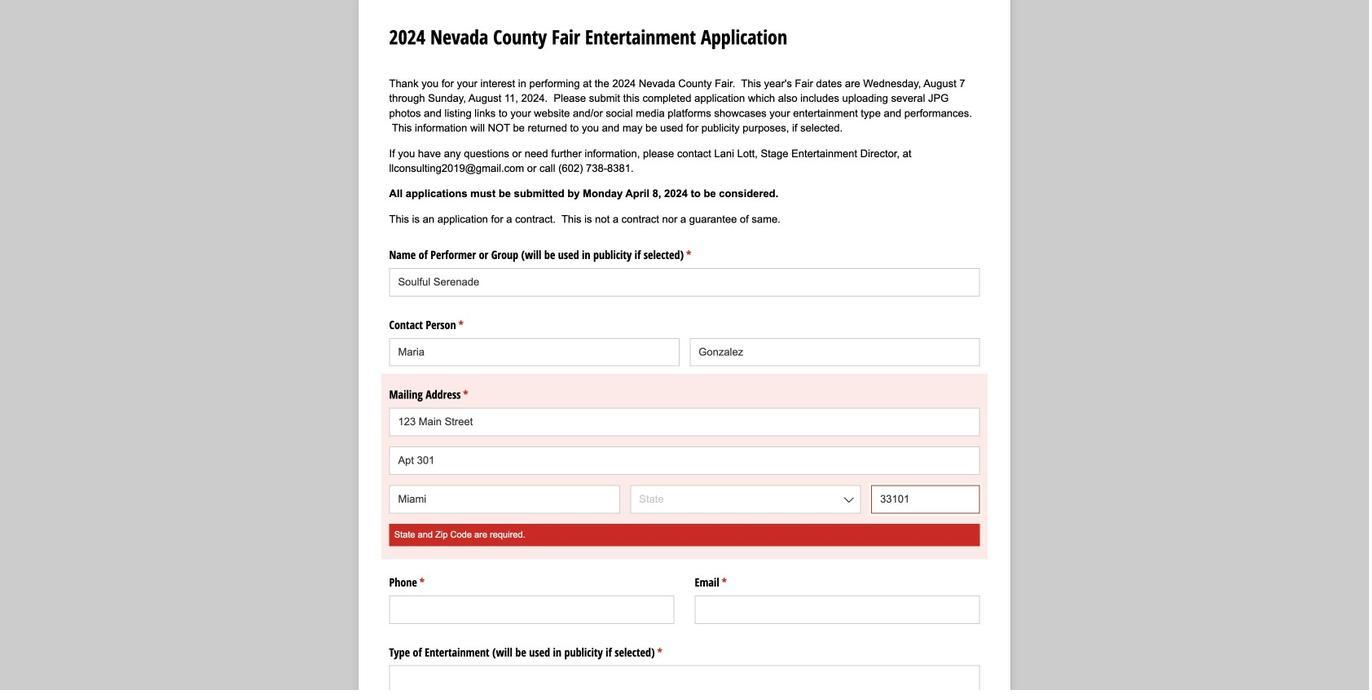Task type: locate. For each thing, give the bounding box(es) containing it.
None text field
[[389, 268, 980, 297], [389, 596, 675, 624], [695, 596, 980, 624], [389, 666, 980, 690], [389, 268, 980, 297], [389, 596, 675, 624], [695, 596, 980, 624], [389, 666, 980, 690]]

Address Line 1 text field
[[389, 408, 980, 436]]

Address Line 2 text field
[[389, 447, 980, 475]]

Last text field
[[690, 338, 980, 367]]



Task type: vqa. For each thing, say whether or not it's contained in the screenshot.
checkbox-group 'element'
no



Task type: describe. For each thing, give the bounding box(es) containing it.
City text field
[[389, 485, 620, 514]]

Zip Code text field
[[871, 485, 980, 514]]

State text field
[[630, 485, 861, 514]]

First text field
[[389, 338, 680, 367]]



